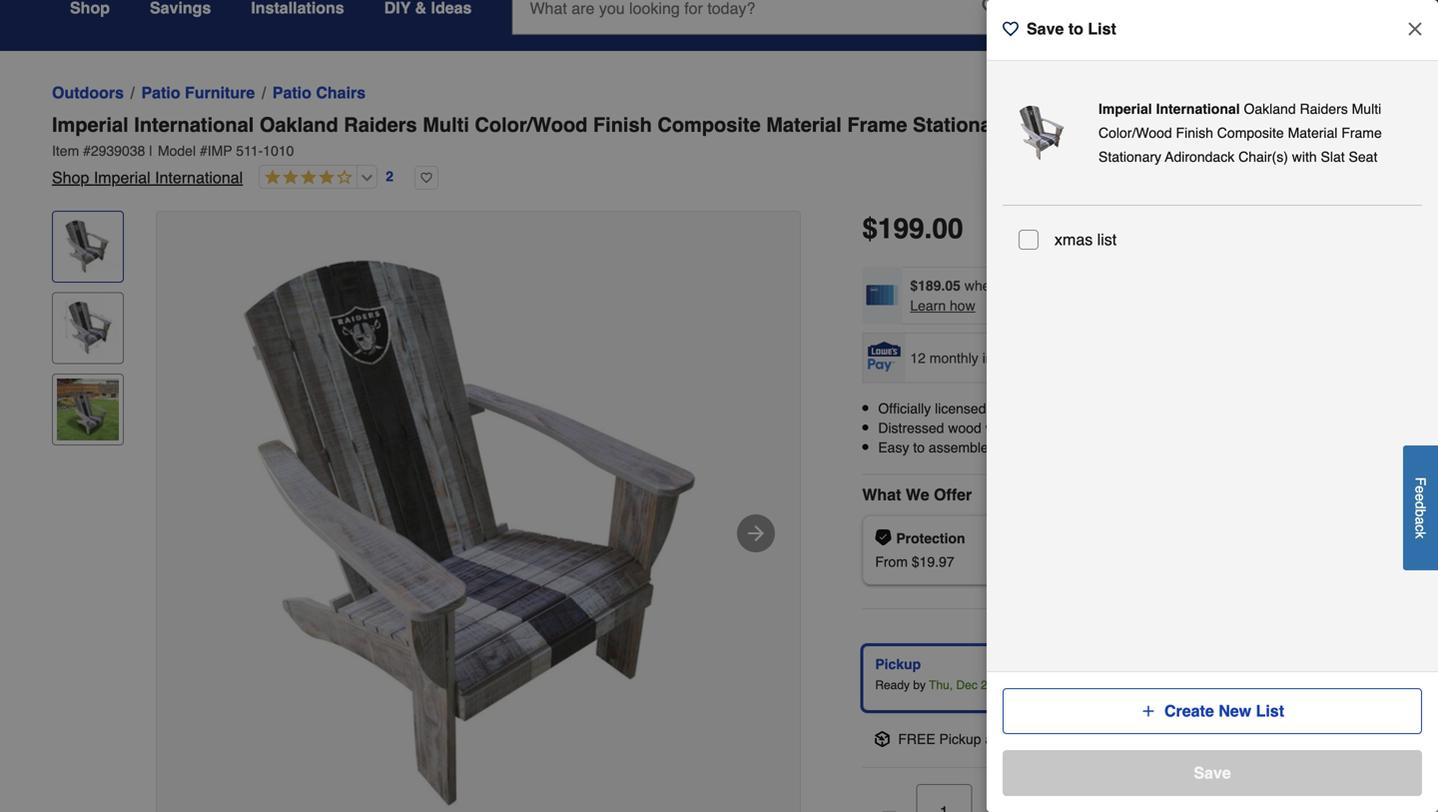 Task type: vqa. For each thing, say whether or not it's contained in the screenshot.
Seat inside the the Oakland Raiders Multi Color/Wood Finish Composite Material Frame Stationary Adirondack Chair(s) with Slat Seat
yes



Task type: describe. For each thing, give the bounding box(es) containing it.
stripes
[[1084, 420, 1125, 436]]

material inside oakland raiders multi color/wood finish composite material frame stationary adirondack chair(s) with slat seat
[[1288, 125, 1338, 141]]

$
[[862, 213, 878, 245]]

1 horizontal spatial to
[[1069, 19, 1084, 38]]

what we offer
[[862, 485, 972, 504]]

2939038
[[91, 143, 145, 159]]

lowe's
[[1095, 731, 1138, 747]]

plus image
[[1141, 703, 1157, 719]]

dec inside pickup ready by thu, dec 28 (est.)
[[956, 678, 978, 692]]

$189.05 when you choose 5% savings on eligible purchases every day. learn how
[[910, 278, 1352, 314]]

officially
[[878, 401, 931, 417]]

composite inside oakland raiders multi color/wood finish composite material frame stationary adirondack chair(s) with slat seat
[[1217, 125, 1284, 141]]

san
[[1002, 731, 1027, 747]]

assemble
[[929, 440, 989, 456]]

slat inside oakland raiders multi color/wood finish composite material frame stationary adirondack chair(s) with slat seat
[[1321, 149, 1345, 165]]

international for imperial international oakland raiders multi color/wood finish composite material frame stationary adirondack chair(s) with slat seat item # 2939038 | model # imp  511-1010
[[134, 113, 254, 136]]

pickup inside pickup ready by thu, dec 28 (est.)
[[875, 656, 921, 672]]

composite inside imperial international oakland raiders multi color/wood finish composite material frame stationary adirondack chair(s) with slat seat item # 2939038 | model # imp  511-1010
[[658, 113, 761, 136]]

finish inside oakland raiders multi color/wood finish composite material frame stationary adirondack chair(s) with slat seat
[[1176, 125, 1214, 141]]

imperial for imperial international oakland raiders multi color/wood finish composite material frame stationary adirondack chair(s) with slat seat item # 2939038 | model # imp  511-1010
[[52, 113, 129, 136]]

save for save to list
[[1027, 19, 1064, 38]]

chairs
[[316, 83, 366, 102]]

my
[[1097, 21, 1113, 35]]

protection from $19.97
[[875, 530, 966, 570]]

day.
[[1326, 278, 1352, 294]]

delivery as soon as mon, dec 25
[[1145, 656, 1276, 692]]

with inside oakland raiders multi color/wood finish composite material frame stationary adirondack chair(s) with slat seat
[[1292, 149, 1317, 165]]

soon
[[1163, 678, 1189, 692]]

12
[[910, 350, 926, 366]]

imperial international
[[1099, 101, 1240, 117]]

wood
[[948, 420, 982, 436]]

adirondack inside oakland raiders multi color/wood finish composite material frame stationary adirondack chair(s) with slat seat
[[1165, 149, 1235, 165]]

oakland raiders multi color/wood finish composite material frame stationary adirondack chair(s) with slat seat
[[1099, 101, 1382, 165]]

(est.)
[[998, 678, 1026, 692]]

patio for patio chairs
[[272, 83, 312, 102]]

we
[[906, 485, 930, 504]]

imperial down 2939038
[[94, 168, 151, 187]]

0 horizontal spatial heart outline image
[[415, 166, 439, 190]]

frame inside imperial international oakland raiders multi color/wood finish composite material frame stationary adirondack chair(s) with slat seat item # 2939038 | model # imp  511-1010
[[847, 113, 907, 136]]

f
[[1413, 477, 1429, 486]]

outdoors link
[[52, 81, 124, 105]]

patio chairs link
[[272, 81, 366, 105]]

lists
[[1116, 21, 1141, 35]]

francisco
[[1031, 731, 1091, 747]]

ready
[[875, 678, 910, 692]]

$19.97
[[912, 554, 955, 570]]

savings
[[1102, 278, 1149, 294]]

the
[[1009, 401, 1028, 417]]

free pickup at san francisco lowe's
[[898, 731, 1138, 747]]

how
[[950, 298, 976, 314]]

protection
[[896, 530, 966, 546]]

thu,
[[929, 678, 953, 692]]

$ 199 . 00
[[862, 213, 964, 245]]

protection plan filled image
[[875, 529, 891, 545]]

patio chairs
[[272, 83, 366, 102]]

outdoors
[[52, 83, 124, 102]]

easy
[[878, 440, 909, 456]]

offer
[[934, 485, 972, 504]]

logo
[[1156, 420, 1182, 436]]

team
[[1014, 420, 1045, 436]]

shop
[[52, 168, 89, 187]]

5%
[[1078, 278, 1098, 294]]

12 monthly installments of
[[910, 350, 1076, 366]]

mon,
[[1208, 678, 1235, 692]]

by for thu,
[[913, 678, 926, 692]]

a
[[1413, 517, 1429, 525]]

oakland inside oakland raiders multi color/wood finish composite material frame stationary adirondack chair(s) with slat seat
[[1244, 101, 1296, 117]]

distressed
[[878, 420, 944, 436]]

Search Query text field
[[513, 0, 966, 34]]

imperial international oakland raiders multi color/wood finish composite material frame stationary adirondack chair(s) with slat seat item # 2939038 | model # imp  511-1010
[[52, 113, 1342, 159]]

raiders inside oakland raiders multi color/wood finish composite material frame stationary adirondack chair(s) with slat seat
[[1300, 101, 1348, 117]]

k
[[1413, 532, 1429, 539]]

3 title image from the top
[[57, 379, 119, 441]]

furniture
[[185, 83, 255, 102]]

close image
[[1405, 19, 1425, 39]]

save to list
[[1027, 19, 1117, 38]]

.
[[925, 213, 932, 245]]

adirondack inside imperial international oakland raiders multi color/wood finish composite material frame stationary adirondack chair(s) with slat seat item # 2939038 | model # imp  511-1010
[[1016, 113, 1125, 136]]

nfl
[[1032, 401, 1059, 417]]

2 e from the top
[[1413, 493, 1429, 501]]

by for the
[[990, 401, 1005, 417]]

xmas list
[[1055, 230, 1117, 249]]

d
[[1413, 501, 1429, 509]]

purchases
[[1220, 278, 1284, 294]]

25
[[1263, 678, 1276, 692]]

shop imperial international
[[52, 168, 243, 187]]

with inside imperial international oakland raiders multi color/wood finish composite material frame stationary adirondack chair(s) with slat seat item # 2939038 | model # imp  511-1010
[[1212, 113, 1252, 136]]

officially licensed by the nfl distressed wood with team color stripes and logo easy to assemble
[[878, 401, 1182, 456]]

lowes pay logo image
[[864, 342, 904, 372]]

f e e d b a c k button
[[1403, 445, 1438, 570]]

00
[[932, 213, 964, 245]]

what
[[862, 485, 901, 504]]

learn how button
[[910, 296, 976, 316]]

multi inside imperial international oakland raiders multi color/wood finish composite material frame stationary adirondack chair(s) with slat seat item # 2939038 | model # imp  511-1010
[[423, 113, 469, 136]]

1 horizontal spatial pickup
[[940, 731, 982, 747]]



Task type: locate. For each thing, give the bounding box(es) containing it.
heart outline image left save to list
[[1003, 21, 1019, 37]]

to inside officially licensed by the nfl distressed wood with team color stripes and logo easy to assemble
[[913, 440, 925, 456]]

0 horizontal spatial slat
[[1258, 113, 1294, 136]]

28
[[981, 678, 994, 692]]

None search field
[[512, 0, 1057, 51]]

1 horizontal spatial material
[[1288, 125, 1338, 141]]

0 vertical spatial by
[[990, 401, 1005, 417]]

0 horizontal spatial stationary
[[913, 113, 1011, 136]]

pickup image
[[874, 731, 890, 747]]

stationary down 'imperial international'
[[1099, 149, 1162, 165]]

1010
[[263, 143, 294, 159]]

imperial for imperial international
[[1099, 101, 1152, 117]]

1 horizontal spatial slat
[[1321, 149, 1345, 165]]

multi inside oakland raiders multi color/wood finish composite material frame stationary adirondack chair(s) with slat seat
[[1352, 101, 1382, 117]]

to down distressed
[[913, 440, 925, 456]]

installments
[[983, 350, 1056, 366]]

|
[[149, 143, 153, 159]]

stationary
[[913, 113, 1011, 136], [1099, 149, 1162, 165]]

2 vertical spatial title image
[[57, 379, 119, 441]]

heart outline image
[[1003, 21, 1019, 37], [415, 166, 439, 190]]

create new list
[[1165, 702, 1285, 720]]

color/wood
[[475, 113, 588, 136], [1099, 125, 1172, 141]]

2 vertical spatial with
[[986, 420, 1011, 436]]

dec left 25
[[1238, 678, 1259, 692]]

multi
[[1352, 101, 1382, 117], [423, 113, 469, 136]]

1 horizontal spatial finish
[[1176, 125, 1214, 141]]

frame
[[847, 113, 907, 136], [1342, 125, 1382, 141]]

patio up |
[[141, 83, 180, 102]]

chair(s) inside oakland raiders multi color/wood finish composite material frame stationary adirondack chair(s) with slat seat
[[1239, 149, 1288, 165]]

and
[[1129, 420, 1152, 436]]

0 vertical spatial adirondack
[[1016, 113, 1125, 136]]

to
[[1069, 19, 1084, 38], [913, 440, 925, 456]]

0 vertical spatial slat
[[1258, 113, 1294, 136]]

option group
[[854, 637, 1394, 719]]

c
[[1413, 525, 1429, 532]]

e up b
[[1413, 493, 1429, 501]]

0 horizontal spatial finish
[[593, 113, 652, 136]]

by left the
[[990, 401, 1005, 417]]

imp
[[208, 143, 232, 159]]

of
[[1060, 350, 1072, 366]]

title image
[[57, 216, 119, 278], [57, 297, 119, 359], [57, 379, 119, 441]]

1 e from the top
[[1413, 486, 1429, 493]]

patio furniture link
[[141, 81, 255, 105]]

imperial down lists
[[1099, 101, 1152, 117]]

0 vertical spatial title image
[[57, 216, 119, 278]]

color/wood inside oakland raiders multi color/wood finish composite material frame stationary adirondack chair(s) with slat seat
[[1099, 125, 1172, 141]]

composite
[[658, 113, 761, 136], [1217, 125, 1284, 141]]

list inside button
[[1256, 702, 1285, 720]]

0 vertical spatial to
[[1069, 19, 1084, 38]]

stationary inside oakland raiders multi color/wood finish composite material frame stationary adirondack chair(s) with slat seat
[[1099, 149, 1162, 165]]

dec
[[956, 678, 978, 692], [1238, 678, 1259, 692]]

minus image
[[879, 802, 899, 812]]

imperial down outdoors link
[[52, 113, 129, 136]]

finish
[[593, 113, 652, 136], [1176, 125, 1214, 141]]

0 horizontal spatial dec
[[956, 678, 978, 692]]

0 horizontal spatial composite
[[658, 113, 761, 136]]

1 vertical spatial adirondack
[[1165, 149, 1235, 165]]

# right model
[[200, 143, 208, 159]]

composite down 'imperial international'
[[1217, 125, 1284, 141]]

save inside save button
[[1194, 764, 1231, 782]]

Stepper number input field with increment and decrement buttons number field
[[916, 784, 972, 812]]

as
[[1145, 678, 1159, 692]]

at
[[985, 731, 997, 747]]

as
[[1192, 678, 1205, 692]]

by
[[990, 401, 1005, 417], [913, 678, 926, 692]]

1 vertical spatial by
[[913, 678, 926, 692]]

pickup
[[875, 656, 921, 672], [940, 731, 982, 747]]

on
[[1153, 278, 1168, 294]]

4 stars image
[[260, 169, 353, 187]]

2 patio from the left
[[272, 83, 312, 102]]

1 horizontal spatial list
[[1256, 702, 1285, 720]]

0 horizontal spatial adirondack
[[1016, 113, 1125, 136]]

1 horizontal spatial dec
[[1238, 678, 1259, 692]]

f e e d b a c k
[[1413, 477, 1429, 539]]

$189.05
[[910, 278, 961, 294]]

list
[[1088, 19, 1117, 38], [1256, 702, 1285, 720]]

0 horizontal spatial oakland
[[260, 113, 338, 136]]

slat inside imperial international oakland raiders multi color/wood finish composite material frame stationary adirondack chair(s) with slat seat item # 2939038 | model # imp  511-1010
[[1258, 113, 1294, 136]]

1 horizontal spatial color/wood
[[1099, 125, 1172, 141]]

item number 2 9 3 9 0 3 8 and model number i m p     5 1 1 - 1 0 1 0 element
[[52, 141, 1386, 161]]

patio
[[141, 83, 180, 102], [272, 83, 312, 102]]

pickup up ready
[[875, 656, 921, 672]]

save down create new list button
[[1194, 764, 1231, 782]]

international inside imperial international oakland raiders multi color/wood finish composite material frame stationary adirondack chair(s) with slat seat item # 2939038 | model # imp  511-1010
[[134, 113, 254, 136]]

0 vertical spatial chair(s)
[[1131, 113, 1206, 136]]

1 horizontal spatial adirondack
[[1165, 149, 1235, 165]]

save
[[1027, 19, 1064, 38], [1194, 764, 1231, 782]]

model
[[158, 143, 196, 159]]

choose
[[1029, 278, 1074, 294]]

international for imperial international
[[1156, 101, 1240, 117]]

1 horizontal spatial frame
[[1342, 125, 1382, 141]]

material inside imperial international oakland raiders multi color/wood finish composite material frame stationary adirondack chair(s) with slat seat item # 2939038 | model # imp  511-1010
[[766, 113, 842, 136]]

0 horizontal spatial by
[[913, 678, 926, 692]]

1 horizontal spatial heart outline image
[[1003, 21, 1019, 37]]

0 horizontal spatial chair(s)
[[1131, 113, 1206, 136]]

new
[[1219, 702, 1252, 720]]

0 horizontal spatial #
[[83, 143, 91, 159]]

1 # from the left
[[83, 143, 91, 159]]

1 vertical spatial save
[[1194, 764, 1231, 782]]

2
[[386, 168, 394, 184]]

0 vertical spatial save
[[1027, 19, 1064, 38]]

chair(s) inside imperial international oakland raiders multi color/wood finish composite material frame stationary adirondack chair(s) with slat seat item # 2939038 | model # imp  511-1010
[[1131, 113, 1206, 136]]

dec left '28'
[[956, 678, 978, 692]]

delivery
[[1145, 656, 1200, 672]]

1 vertical spatial stationary
[[1099, 149, 1162, 165]]

0 horizontal spatial save
[[1027, 19, 1064, 38]]

seat inside imperial international oakland raiders multi color/wood finish composite material frame stationary adirondack chair(s) with slat seat item # 2939038 | model # imp  511-1010
[[1300, 113, 1342, 136]]

0 horizontal spatial patio
[[141, 83, 180, 102]]

save button
[[1003, 750, 1422, 796]]

save left the my
[[1027, 19, 1064, 38]]

from
[[875, 554, 908, 570]]

you
[[1002, 278, 1025, 294]]

monthly
[[930, 350, 979, 366]]

0 horizontal spatial raiders
[[344, 113, 417, 136]]

1 vertical spatial slat
[[1321, 149, 1345, 165]]

composite up item number 2 9 3 9 0 3 8 and model number i m p     5 1 1 - 1 0 1 0 element
[[658, 113, 761, 136]]

0 horizontal spatial material
[[766, 113, 842, 136]]

1 horizontal spatial raiders
[[1300, 101, 1348, 117]]

2 title image from the top
[[57, 297, 119, 359]]

e
[[1413, 486, 1429, 493], [1413, 493, 1429, 501]]

0 vertical spatial stationary
[[913, 113, 1011, 136]]

patio furniture
[[141, 83, 255, 102]]

option group containing pickup
[[854, 637, 1394, 719]]

material
[[766, 113, 842, 136], [1288, 125, 1338, 141]]

1 vertical spatial to
[[913, 440, 925, 456]]

to left the my
[[1069, 19, 1084, 38]]

create new list button
[[1003, 688, 1422, 734]]

patio left chairs
[[272, 83, 312, 102]]

1 horizontal spatial with
[[1212, 113, 1252, 136]]

0 vertical spatial heart outline image
[[1003, 21, 1019, 37]]

1 vertical spatial heart outline image
[[415, 166, 439, 190]]

1 horizontal spatial patio
[[272, 83, 312, 102]]

0 vertical spatial pickup
[[875, 656, 921, 672]]

arrow right image
[[744, 521, 768, 545]]

0 horizontal spatial color/wood
[[475, 113, 588, 136]]

0 vertical spatial seat
[[1300, 113, 1342, 136]]

raiders inside imperial international oakland raiders multi color/wood finish composite material frame stationary adirondack chair(s) with slat seat item # 2939038 | model # imp  511-1010
[[344, 113, 417, 136]]

adirondack down 'imperial international'
[[1165, 149, 1235, 165]]

create
[[1165, 702, 1214, 720]]

1 vertical spatial chair(s)
[[1239, 149, 1288, 165]]

1 vertical spatial list
[[1256, 702, 1285, 720]]

patio for patio furniture
[[141, 83, 180, 102]]

e up "d"
[[1413, 486, 1429, 493]]

1 title image from the top
[[57, 216, 119, 278]]

slat
[[1258, 113, 1294, 136], [1321, 149, 1345, 165]]

1 horizontal spatial multi
[[1352, 101, 1382, 117]]

by inside officially licensed by the nfl distressed wood with team color stripes and logo easy to assemble
[[990, 401, 1005, 417]]

0 vertical spatial list
[[1088, 19, 1117, 38]]

heart outline image right 2
[[415, 166, 439, 190]]

list
[[1097, 230, 1117, 249]]

0 horizontal spatial frame
[[847, 113, 907, 136]]

2 horizontal spatial with
[[1292, 149, 1317, 165]]

stationary left imperial international 'image'
[[913, 113, 1011, 136]]

stationary inside imperial international oakland raiders multi color/wood finish composite material frame stationary adirondack chair(s) with slat seat item # 2939038 | model # imp  511-1010
[[913, 113, 1011, 136]]

0 horizontal spatial pickup
[[875, 656, 921, 672]]

1 vertical spatial pickup
[[940, 731, 982, 747]]

when
[[965, 278, 998, 294]]

frame inside oakland raiders multi color/wood finish composite material frame stationary adirondack chair(s) with slat seat
[[1342, 125, 1382, 141]]

1 horizontal spatial chair(s)
[[1239, 149, 1288, 165]]

1 horizontal spatial save
[[1194, 764, 1231, 782]]

finish inside imperial international oakland raiders multi color/wood finish composite material frame stationary adirondack chair(s) with slat seat item # 2939038 | model # imp  511-1010
[[593, 113, 652, 136]]

raiders
[[1300, 101, 1348, 117], [344, 113, 417, 136]]

imperial inside imperial international oakland raiders multi color/wood finish composite material frame stationary adirondack chair(s) with slat seat item # 2939038 | model # imp  511-1010
[[52, 113, 129, 136]]

seat inside oakland raiders multi color/wood finish composite material frame stationary adirondack chair(s) with slat seat
[[1349, 149, 1378, 165]]

# right item
[[83, 143, 91, 159]]

color
[[1049, 420, 1080, 436]]

b
[[1413, 509, 1429, 517]]

1 horizontal spatial seat
[[1349, 149, 1378, 165]]

adirondack down save to list
[[1016, 113, 1125, 136]]

0 horizontal spatial to
[[913, 440, 925, 456]]

1 horizontal spatial by
[[990, 401, 1005, 417]]

licensed
[[935, 401, 986, 417]]

imperial international image
[[1011, 101, 1075, 165]]

free
[[898, 731, 936, 747]]

learn
[[910, 298, 946, 314]]

list for create new list
[[1256, 702, 1285, 720]]

0 vertical spatial with
[[1212, 113, 1252, 136]]

1 dec from the left
[[956, 678, 978, 692]]

every
[[1288, 278, 1322, 294]]

by inside pickup ready by thu, dec 28 (est.)
[[913, 678, 926, 692]]

1 vertical spatial with
[[1292, 149, 1317, 165]]

by left thu,
[[913, 678, 926, 692]]

1 vertical spatial seat
[[1349, 149, 1378, 165]]

item
[[52, 143, 79, 159]]

list for save to list
[[1088, 19, 1117, 38]]

oakland inside imperial international oakland raiders multi color/wood finish composite material frame stationary adirondack chair(s) with slat seat item # 2939038 | model # imp  511-1010
[[260, 113, 338, 136]]

eligible
[[1172, 278, 1216, 294]]

2 dec from the left
[[1238, 678, 1259, 692]]

1 vertical spatial title image
[[57, 297, 119, 359]]

0 horizontal spatial list
[[1088, 19, 1117, 38]]

199
[[878, 213, 925, 245]]

2 # from the left
[[200, 143, 208, 159]]

1 horizontal spatial #
[[200, 143, 208, 159]]

1 horizontal spatial oakland
[[1244, 101, 1296, 117]]

my lists
[[1097, 21, 1141, 35]]

0 horizontal spatial seat
[[1300, 113, 1342, 136]]

1 horizontal spatial stationary
[[1099, 149, 1162, 165]]

0 horizontal spatial with
[[986, 420, 1011, 436]]

with inside officially licensed by the nfl distressed wood with team color stripes and logo easy to assemble
[[986, 420, 1011, 436]]

color/wood inside imperial international oakland raiders multi color/wood finish composite material frame stationary adirondack chair(s) with slat seat item # 2939038 | model # imp  511-1010
[[475, 113, 588, 136]]

dec inside delivery as soon as mon, dec 25
[[1238, 678, 1259, 692]]

1 horizontal spatial composite
[[1217, 125, 1284, 141]]

1 patio from the left
[[141, 83, 180, 102]]

save for save
[[1194, 764, 1231, 782]]

pickup left at
[[940, 731, 982, 747]]

0 horizontal spatial multi
[[423, 113, 469, 136]]

search image
[[982, 0, 1002, 16]]



